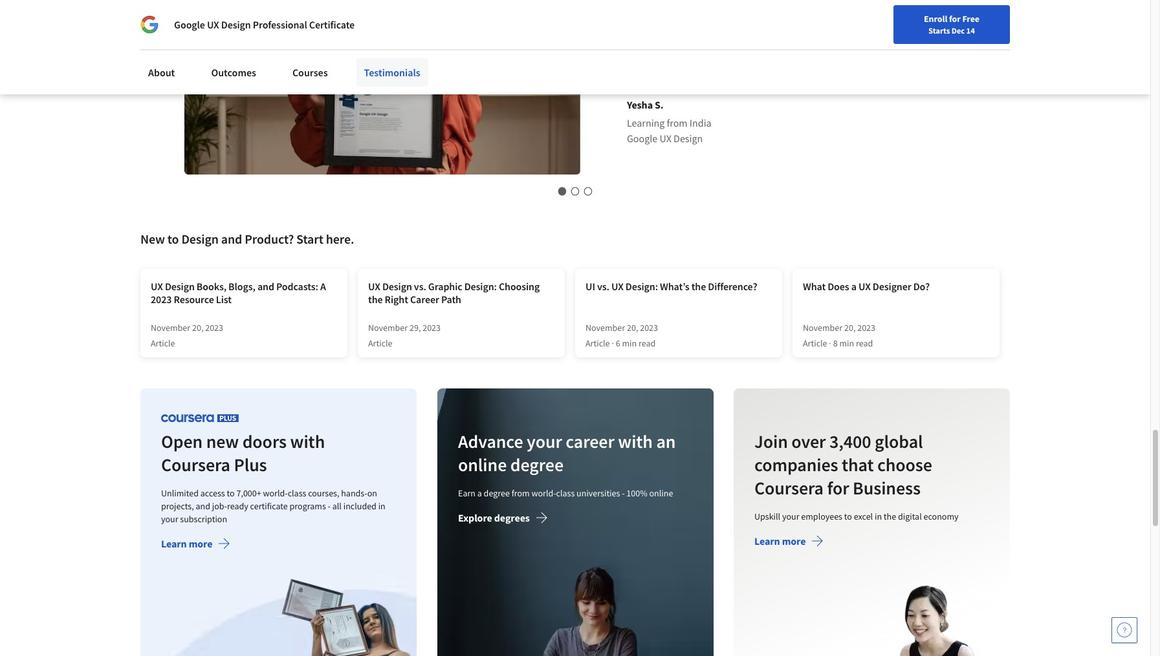 Task type: describe. For each thing, give the bounding box(es) containing it.
help center image
[[1117, 623, 1133, 639]]

ux right ui
[[612, 280, 624, 293]]

0 vertical spatial -
[[622, 488, 625, 500]]

courses,
[[308, 488, 339, 500]]

path
[[441, 293, 461, 306]]

november 20, 2023 article · 8 min read
[[803, 322, 876, 349]]

digital
[[899, 511, 922, 523]]

29,
[[410, 322, 421, 334]]

ux up outcomes link
[[207, 18, 219, 31]]

learn more for the rightmost learn more 'link'
[[755, 535, 806, 548]]

upskill
[[755, 511, 781, 523]]

product?
[[245, 231, 294, 247]]

companies
[[755, 454, 839, 477]]

ui
[[586, 280, 595, 293]]

8
[[833, 338, 838, 349]]

design right new
[[181, 231, 219, 247]]

employees
[[802, 511, 843, 523]]

from for world-
[[512, 488, 530, 500]]

certificate
[[309, 18, 355, 31]]

degrees
[[494, 512, 530, 525]]

20, for a
[[845, 322, 856, 334]]

class for courses,
[[288, 488, 306, 500]]

universities
[[577, 488, 620, 500]]

free
[[963, 13, 980, 25]]

what
[[803, 280, 826, 293]]

unlimited
[[161, 488, 199, 500]]

1 horizontal spatial in
[[875, 511, 882, 523]]

difference?
[[708, 280, 758, 293]]

min for ux
[[622, 338, 637, 349]]

new
[[206, 430, 239, 454]]

14
[[967, 25, 975, 36]]

s.
[[655, 99, 664, 112]]

ux inside yesha s. learning from india google ux design
[[660, 132, 672, 145]]

testimonials
[[364, 66, 421, 79]]

excel
[[854, 511, 873, 523]]

books,
[[197, 280, 227, 293]]

design inside "ux design vs. graphic design: choosing the right career path"
[[382, 280, 412, 293]]

earn
[[458, 488, 475, 500]]

vs. inside "ux design vs. graphic design: choosing the right career path"
[[414, 280, 426, 293]]

new to design and product? start here.
[[140, 231, 354, 247]]

right
[[385, 293, 408, 306]]

design inside ux design books, blogs, and podcasts: a 2023 resource list
[[165, 280, 195, 293]]

yesha s. learning from india google ux design
[[627, 99, 712, 145]]

dec
[[952, 25, 965, 36]]

certificate
[[250, 501, 288, 513]]

for inside join over 3,400 global companies that choose coursera for business
[[828, 477, 850, 500]]

from for india
[[667, 117, 688, 130]]

· for vs.
[[612, 338, 614, 349]]

degree inside advance your career with an online degree
[[510, 454, 564, 477]]

that
[[842, 454, 874, 477]]

2023 for ux design vs. graphic design: choosing the right career path
[[423, 322, 441, 334]]

2023 for ux design books, blogs, and podcasts: a 2023 resource list
[[205, 322, 223, 334]]

slides element
[[164, 185, 987, 198]]

do?
[[914, 280, 930, 293]]

· for does
[[829, 338, 832, 349]]

open
[[161, 430, 203, 454]]

explore degrees link
[[458, 512, 548, 527]]

an
[[656, 430, 676, 454]]

article for what does a ux designer do?
[[803, 338, 828, 349]]

list
[[216, 293, 232, 306]]

blogs,
[[229, 280, 256, 293]]

ui vs. ux design: what's the difference?
[[586, 280, 758, 293]]

november 29, 2023 article
[[368, 322, 441, 349]]

does
[[828, 280, 850, 293]]

- inside unlimited access to 7,000+ world-class courses, hands-on projects, and job-ready certificate programs - all included in your subscription
[[328, 501, 331, 513]]

class for universities
[[556, 488, 575, 500]]

new
[[140, 231, 165, 247]]

0 horizontal spatial to
[[168, 231, 179, 247]]

article for ux design vs. graphic design: choosing the right career path
[[368, 338, 393, 349]]

resource
[[174, 293, 214, 306]]

included
[[343, 501, 377, 513]]

read for design:
[[639, 338, 656, 349]]

business
[[853, 477, 921, 500]]

all
[[332, 501, 342, 513]]

1 vertical spatial online
[[649, 488, 673, 500]]

google image
[[140, 16, 159, 34]]

2 vertical spatial to
[[845, 511, 853, 523]]

join over 3,400 global companies that choose coursera for business
[[755, 430, 933, 500]]

the for upskill your employees to excel in the digital economy
[[884, 511, 897, 523]]

article for ux design books, blogs, and podcasts: a 2023 resource list
[[151, 338, 175, 349]]

open new doors with coursera plus
[[161, 430, 325, 477]]

design left professional
[[221, 18, 251, 31]]

podcasts:
[[276, 280, 318, 293]]

testimonials link
[[356, 58, 428, 87]]

6
[[616, 338, 620, 349]]

starts
[[929, 25, 950, 36]]

plus
[[234, 454, 267, 477]]

go to next testimonial image
[[988, 40, 1017, 71]]

1 horizontal spatial learn more link
[[755, 535, 824, 551]]

about
[[148, 66, 175, 79]]

and inside ux design books, blogs, and podcasts: a 2023 resource list
[[258, 280, 274, 293]]

about link
[[140, 58, 183, 87]]

100%
[[627, 488, 647, 500]]

professional
[[253, 18, 307, 31]]

outcomes
[[211, 66, 256, 79]]

coursera inside join over 3,400 global companies that choose coursera for business
[[755, 477, 824, 500]]

design inside yesha s. learning from india google ux design
[[674, 132, 703, 145]]

coursera plus image
[[161, 414, 239, 423]]

job-
[[212, 501, 227, 513]]

november for ui vs. ux design: what's the difference?
[[586, 322, 625, 334]]

enroll
[[924, 13, 948, 25]]

with for doors
[[290, 430, 325, 454]]

your inside unlimited access to 7,000+ world-class courses, hands-on projects, and job-ready certificate programs - all included in your subscription
[[161, 514, 178, 526]]

ready
[[227, 501, 248, 513]]

1 horizontal spatial a
[[852, 280, 857, 293]]

english
[[902, 15, 934, 28]]

learner yesha s india image
[[184, 0, 581, 175]]



Task type: locate. For each thing, give the bounding box(es) containing it.
the right what's
[[692, 280, 706, 293]]

read
[[639, 338, 656, 349], [856, 338, 873, 349]]

read inside november 20, 2023 article · 6 min read
[[639, 338, 656, 349]]

1 with from the left
[[290, 430, 325, 454]]

november left 29,
[[368, 322, 408, 334]]

doors
[[242, 430, 287, 454]]

1 horizontal spatial for
[[949, 13, 961, 25]]

more down employees
[[783, 535, 806, 548]]

· inside "november 20, 2023 article · 8 min read"
[[829, 338, 832, 349]]

design: left what's
[[626, 280, 658, 293]]

career
[[566, 430, 615, 454]]

google inside yesha s. learning from india google ux design
[[627, 132, 658, 145]]

with left an in the bottom of the page
[[618, 430, 653, 454]]

- left 100%
[[622, 488, 625, 500]]

google ux design professional certificate
[[174, 18, 355, 31]]

20,
[[192, 322, 203, 334], [627, 322, 638, 334], [845, 322, 856, 334]]

with for career
[[618, 430, 653, 454]]

your right upskill
[[783, 511, 800, 523]]

in
[[378, 501, 386, 513], [875, 511, 882, 523]]

outcomes link
[[203, 58, 264, 87]]

1 vertical spatial to
[[227, 488, 235, 500]]

with right doors
[[290, 430, 325, 454]]

from left the india
[[667, 117, 688, 130]]

2 class from the left
[[556, 488, 575, 500]]

from up degrees
[[512, 488, 530, 500]]

your for upskill
[[783, 511, 800, 523]]

1 vs. from the left
[[414, 280, 426, 293]]

choose
[[878, 454, 933, 477]]

2 november from the left
[[368, 322, 408, 334]]

20, down the does
[[845, 322, 856, 334]]

1 horizontal spatial coursera
[[755, 477, 824, 500]]

3 november from the left
[[586, 322, 625, 334]]

ux left resource
[[151, 280, 163, 293]]

0 horizontal spatial ·
[[612, 338, 614, 349]]

· left 6
[[612, 338, 614, 349]]

0 horizontal spatial in
[[378, 501, 386, 513]]

2023 inside 'november 29, 2023 article'
[[423, 322, 441, 334]]

ux down "learning"
[[660, 132, 672, 145]]

design left the books, at top
[[165, 280, 195, 293]]

1 horizontal spatial vs.
[[597, 280, 610, 293]]

degree
[[510, 454, 564, 477], [484, 488, 510, 500]]

november inside november 20, 2023 article · 6 min read
[[586, 322, 625, 334]]

your
[[527, 430, 562, 454], [783, 511, 800, 523], [161, 514, 178, 526]]

subscription
[[180, 514, 227, 526]]

to left excel
[[845, 511, 853, 523]]

vs. right ui
[[597, 280, 610, 293]]

2 horizontal spatial your
[[783, 511, 800, 523]]

0 horizontal spatial your
[[161, 514, 178, 526]]

0 horizontal spatial with
[[290, 430, 325, 454]]

1 horizontal spatial and
[[221, 231, 242, 247]]

1 vertical spatial and
[[258, 280, 274, 293]]

a right earn
[[477, 488, 482, 500]]

more
[[783, 535, 806, 548], [189, 538, 213, 551]]

article down resource
[[151, 338, 175, 349]]

november for what does a ux designer do?
[[803, 322, 843, 334]]

1 horizontal spatial the
[[692, 280, 706, 293]]

read for ux
[[856, 338, 873, 349]]

design: right path
[[464, 280, 497, 293]]

1 vertical spatial degree
[[484, 488, 510, 500]]

0 horizontal spatial coursera
[[161, 454, 230, 477]]

0 horizontal spatial a
[[477, 488, 482, 500]]

1 read from the left
[[639, 338, 656, 349]]

ux
[[207, 18, 219, 31], [660, 132, 672, 145], [151, 280, 163, 293], [368, 280, 380, 293], [612, 280, 624, 293], [859, 280, 871, 293]]

to inside unlimited access to 7,000+ world-class courses, hands-on projects, and job-ready certificate programs - all included in your subscription
[[227, 488, 235, 500]]

2023 inside "november 20, 2023 article · 8 min read"
[[858, 322, 876, 334]]

article
[[151, 338, 175, 349], [368, 338, 393, 349], [586, 338, 610, 349], [803, 338, 828, 349]]

with inside advance your career with an online degree
[[618, 430, 653, 454]]

2 article from the left
[[368, 338, 393, 349]]

0 vertical spatial google
[[174, 18, 205, 31]]

min for a
[[840, 338, 854, 349]]

november up 8 on the right of page
[[803, 322, 843, 334]]

india
[[690, 117, 712, 130]]

world- down advance your career with an online degree
[[531, 488, 556, 500]]

class up 'programs'
[[288, 488, 306, 500]]

november down resource
[[151, 322, 190, 334]]

to up the ready
[[227, 488, 235, 500]]

20, inside november 20, 2023 article · 6 min read
[[627, 322, 638, 334]]

1 horizontal spatial online
[[649, 488, 673, 500]]

upskill your employees to excel in the digital economy
[[755, 511, 959, 523]]

article left 6
[[586, 338, 610, 349]]

projects,
[[161, 501, 194, 513]]

learn more link down upskill
[[755, 535, 824, 551]]

2023 down what does a ux designer do?
[[858, 322, 876, 334]]

article down right
[[368, 338, 393, 349]]

0 horizontal spatial world-
[[263, 488, 288, 500]]

hands-
[[341, 488, 367, 500]]

1 horizontal spatial 20,
[[627, 322, 638, 334]]

0 vertical spatial and
[[221, 231, 242, 247]]

explore
[[458, 512, 492, 525]]

courses link
[[285, 58, 336, 87]]

in right the included
[[378, 501, 386, 513]]

1 horizontal spatial learn more
[[755, 535, 806, 548]]

vs. left graphic
[[414, 280, 426, 293]]

1 horizontal spatial read
[[856, 338, 873, 349]]

2 with from the left
[[618, 430, 653, 454]]

2 read from the left
[[856, 338, 873, 349]]

courses
[[292, 66, 328, 79]]

class inside unlimited access to 7,000+ world-class courses, hands-on projects, and job-ready certificate programs - all included in your subscription
[[288, 488, 306, 500]]

2 vertical spatial and
[[196, 501, 210, 513]]

0 vertical spatial to
[[168, 231, 179, 247]]

ux inside ux design books, blogs, and podcasts: a 2023 resource list
[[151, 280, 163, 293]]

0 horizontal spatial the
[[368, 293, 383, 306]]

1 20, from the left
[[192, 322, 203, 334]]

explore degrees
[[458, 512, 530, 525]]

0 horizontal spatial design:
[[464, 280, 497, 293]]

2023 down list
[[205, 322, 223, 334]]

0 horizontal spatial learn more
[[161, 538, 213, 551]]

global
[[875, 430, 923, 454]]

your inside advance your career with an online degree
[[527, 430, 562, 454]]

4 article from the left
[[803, 338, 828, 349]]

career
[[410, 293, 439, 306]]

None search field
[[184, 8, 495, 34]]

0 horizontal spatial -
[[328, 501, 331, 513]]

for inside enroll for free starts dec 14
[[949, 13, 961, 25]]

google right google icon
[[174, 18, 205, 31]]

a
[[320, 280, 326, 293]]

0 horizontal spatial more
[[189, 538, 213, 551]]

a
[[852, 280, 857, 293], [477, 488, 482, 500]]

vs.
[[414, 280, 426, 293], [597, 280, 610, 293]]

in right excel
[[875, 511, 882, 523]]

world-
[[263, 488, 288, 500], [531, 488, 556, 500]]

the left digital
[[884, 511, 897, 523]]

your left 'career'
[[527, 430, 562, 454]]

2 min from the left
[[840, 338, 854, 349]]

1 horizontal spatial world-
[[531, 488, 556, 500]]

to right new
[[168, 231, 179, 247]]

- left all
[[328, 501, 331, 513]]

the for ux design vs. graphic design: choosing the right career path
[[368, 293, 383, 306]]

-
[[622, 488, 625, 500], [328, 501, 331, 513]]

0 horizontal spatial for
[[828, 477, 850, 500]]

from
[[667, 117, 688, 130], [512, 488, 530, 500]]

0 horizontal spatial learn
[[161, 538, 187, 551]]

design up 29,
[[382, 280, 412, 293]]

article inside november 20, 2023 article
[[151, 338, 175, 349]]

learn down upskill
[[755, 535, 781, 548]]

2 horizontal spatial 20,
[[845, 322, 856, 334]]

0 horizontal spatial class
[[288, 488, 306, 500]]

november 20, 2023 article
[[151, 322, 223, 349]]

1 vertical spatial a
[[477, 488, 482, 500]]

november inside 'november 29, 2023 article'
[[368, 322, 408, 334]]

2023 for what does a ux designer do?
[[858, 322, 876, 334]]

world- inside unlimited access to 7,000+ world-class courses, hands-on projects, and job-ready certificate programs - all included in your subscription
[[263, 488, 288, 500]]

learn down projects,
[[161, 538, 187, 551]]

ux inside "ux design vs. graphic design: choosing the right career path"
[[368, 280, 380, 293]]

1 horizontal spatial google
[[627, 132, 658, 145]]

0 horizontal spatial online
[[458, 454, 507, 477]]

1 vertical spatial -
[[328, 501, 331, 513]]

· inside november 20, 2023 article · 6 min read
[[612, 338, 614, 349]]

what's
[[660, 280, 690, 293]]

1 article from the left
[[151, 338, 175, 349]]

with inside open new doors with coursera plus
[[290, 430, 325, 454]]

1 horizontal spatial degree
[[510, 454, 564, 477]]

earn a degree from world-class universities - 100% online
[[458, 488, 673, 500]]

unlimited access to 7,000+ world-class courses, hands-on projects, and job-ready certificate programs - all included in your subscription
[[161, 488, 386, 526]]

1 vertical spatial google
[[627, 132, 658, 145]]

class
[[288, 488, 306, 500], [556, 488, 575, 500]]

2023 inside ux design books, blogs, and podcasts: a 2023 resource list
[[151, 293, 172, 306]]

2 20, from the left
[[627, 322, 638, 334]]

article inside 'november 29, 2023 article'
[[368, 338, 393, 349]]

and inside unlimited access to 7,000+ world-class courses, hands-on projects, and job-ready certificate programs - all included in your subscription
[[196, 501, 210, 513]]

read right 8 on the right of page
[[856, 338, 873, 349]]

go to previous testimonial image
[[133, 40, 163, 71]]

english button
[[879, 0, 957, 42]]

enroll for free starts dec 14
[[924, 13, 980, 36]]

0 horizontal spatial vs.
[[414, 280, 426, 293]]

0 horizontal spatial and
[[196, 501, 210, 513]]

learning
[[627, 117, 665, 130]]

0 vertical spatial from
[[667, 117, 688, 130]]

designer
[[873, 280, 912, 293]]

2 horizontal spatial to
[[845, 511, 853, 523]]

world- for 7,000+
[[263, 488, 288, 500]]

article left 8 on the right of page
[[803, 338, 828, 349]]

1 horizontal spatial from
[[667, 117, 688, 130]]

1 horizontal spatial more
[[783, 535, 806, 548]]

coursera up the unlimited
[[161, 454, 230, 477]]

online right 100%
[[649, 488, 673, 500]]

degree up explore degrees at the left of page
[[484, 488, 510, 500]]

read inside "november 20, 2023 article · 8 min read"
[[856, 338, 873, 349]]

0 horizontal spatial google
[[174, 18, 205, 31]]

learn more for left learn more 'link'
[[161, 538, 213, 551]]

choosing
[[499, 280, 540, 293]]

2023 right 29,
[[423, 322, 441, 334]]

november up 6
[[586, 322, 625, 334]]

1 horizontal spatial your
[[527, 430, 562, 454]]

20, down ui vs. ux design: what's the difference?
[[627, 322, 638, 334]]

2 design: from the left
[[626, 280, 658, 293]]

your for advance
[[527, 430, 562, 454]]

go to previous testimonial image
[[142, 45, 152, 65]]

1 horizontal spatial -
[[622, 488, 625, 500]]

0 vertical spatial online
[[458, 454, 507, 477]]

coursera up upskill
[[755, 477, 824, 500]]

0 vertical spatial a
[[852, 280, 857, 293]]

from inside yesha s. learning from india google ux design
[[667, 117, 688, 130]]

· left 8 on the right of page
[[829, 338, 832, 349]]

1 horizontal spatial class
[[556, 488, 575, 500]]

2 horizontal spatial the
[[884, 511, 897, 523]]

ux design books, blogs, and podcasts: a 2023 resource list
[[151, 280, 326, 306]]

show notifications image
[[976, 16, 992, 32]]

november inside november 20, 2023 article
[[151, 322, 190, 334]]

min right 6
[[622, 338, 637, 349]]

0 horizontal spatial 20,
[[192, 322, 203, 334]]

start
[[296, 231, 323, 247]]

the inside "ux design vs. graphic design: choosing the right career path"
[[368, 293, 383, 306]]

1 min from the left
[[622, 338, 637, 349]]

2 horizontal spatial and
[[258, 280, 274, 293]]

1 world- from the left
[[263, 488, 288, 500]]

20, for books,
[[192, 322, 203, 334]]

the left right
[[368, 293, 383, 306]]

design: inside "ux design vs. graphic design: choosing the right career path"
[[464, 280, 497, 293]]

2 vs. from the left
[[597, 280, 610, 293]]

ux design vs. graphic design: choosing the right career path
[[368, 280, 540, 306]]

ux left right
[[368, 280, 380, 293]]

with
[[290, 430, 325, 454], [618, 430, 653, 454]]

learn more down subscription
[[161, 538, 213, 551]]

online inside advance your career with an online degree
[[458, 454, 507, 477]]

for up "dec"
[[949, 13, 961, 25]]

and up subscription
[[196, 501, 210, 513]]

1 class from the left
[[288, 488, 306, 500]]

2023 for ui vs. ux design: what's the difference?
[[640, 322, 658, 334]]

20, inside november 20, 2023 article
[[192, 322, 203, 334]]

november 20, 2023 article · 6 min read
[[586, 322, 658, 349]]

2 · from the left
[[829, 338, 832, 349]]

2023 left resource
[[151, 293, 172, 306]]

november inside "november 20, 2023 article · 8 min read"
[[803, 322, 843, 334]]

4 november from the left
[[803, 322, 843, 334]]

to
[[168, 231, 179, 247], [227, 488, 235, 500], [845, 511, 853, 523]]

graphic
[[428, 280, 462, 293]]

google down "learning"
[[627, 132, 658, 145]]

1 horizontal spatial to
[[227, 488, 235, 500]]

min right 8 on the right of page
[[840, 338, 854, 349]]

a right the does
[[852, 280, 857, 293]]

advance
[[458, 430, 523, 454]]

min
[[622, 338, 637, 349], [840, 338, 854, 349]]

read right 6
[[639, 338, 656, 349]]

learn more down upskill
[[755, 535, 806, 548]]

0 vertical spatial degree
[[510, 454, 564, 477]]

join
[[755, 430, 788, 454]]

0 horizontal spatial read
[[639, 338, 656, 349]]

degree up earn a degree from world-class universities - 100% online
[[510, 454, 564, 477]]

class left universities
[[556, 488, 575, 500]]

design down the india
[[674, 132, 703, 145]]

0 horizontal spatial learn more link
[[161, 538, 231, 553]]

1 horizontal spatial with
[[618, 430, 653, 454]]

20, down resource
[[192, 322, 203, 334]]

world- for from
[[531, 488, 556, 500]]

what does a ux designer do?
[[803, 280, 930, 293]]

yesha
[[627, 99, 653, 112]]

november for ux design books, blogs, and podcasts: a 2023 resource list
[[151, 322, 190, 334]]

access
[[201, 488, 225, 500]]

3 20, from the left
[[845, 322, 856, 334]]

20, for ux
[[627, 322, 638, 334]]

20, inside "november 20, 2023 article · 8 min read"
[[845, 322, 856, 334]]

economy
[[924, 511, 959, 523]]

learn more
[[755, 535, 806, 548], [161, 538, 213, 551]]

article for ui vs. ux design: what's the difference?
[[586, 338, 610, 349]]

more down subscription
[[189, 538, 213, 551]]

2023 inside november 20, 2023 article · 6 min read
[[640, 322, 658, 334]]

programs
[[290, 501, 326, 513]]

1 horizontal spatial min
[[840, 338, 854, 349]]

world- up certificate
[[263, 488, 288, 500]]

min inside "november 20, 2023 article · 8 min read"
[[840, 338, 854, 349]]

2023 inside november 20, 2023 article
[[205, 322, 223, 334]]

and right blogs,
[[258, 280, 274, 293]]

your down projects,
[[161, 514, 178, 526]]

1 design: from the left
[[464, 280, 497, 293]]

1 vertical spatial from
[[512, 488, 530, 500]]

0 horizontal spatial from
[[512, 488, 530, 500]]

on
[[367, 488, 377, 500]]

1 horizontal spatial design:
[[626, 280, 658, 293]]

advance your career with an online degree
[[458, 430, 676, 477]]

november for ux design vs. graphic design: choosing the right career path
[[368, 322, 408, 334]]

3,400
[[830, 430, 872, 454]]

1 vertical spatial for
[[828, 477, 850, 500]]

1 november from the left
[[151, 322, 190, 334]]

0 horizontal spatial min
[[622, 338, 637, 349]]

1 horizontal spatial learn
[[755, 535, 781, 548]]

coursera inside open new doors with coursera plus
[[161, 454, 230, 477]]

0 horizontal spatial degree
[[484, 488, 510, 500]]

3 article from the left
[[586, 338, 610, 349]]

min inside november 20, 2023 article · 6 min read
[[622, 338, 637, 349]]

november
[[151, 322, 190, 334], [368, 322, 408, 334], [586, 322, 625, 334], [803, 322, 843, 334]]

and left product?
[[221, 231, 242, 247]]

1 horizontal spatial ·
[[829, 338, 832, 349]]

online up earn
[[458, 454, 507, 477]]

over
[[792, 430, 826, 454]]

ux right the does
[[859, 280, 871, 293]]

for up employees
[[828, 477, 850, 500]]

2023 down ui vs. ux design: what's the difference?
[[640, 322, 658, 334]]

learn more link down subscription
[[161, 538, 231, 553]]

0 vertical spatial for
[[949, 13, 961, 25]]

1 · from the left
[[612, 338, 614, 349]]

here.
[[326, 231, 354, 247]]

in inside unlimited access to 7,000+ world-class courses, hands-on projects, and job-ready certificate programs - all included in your subscription
[[378, 501, 386, 513]]

2 world- from the left
[[531, 488, 556, 500]]

article inside november 20, 2023 article · 6 min read
[[586, 338, 610, 349]]

article inside "november 20, 2023 article · 8 min read"
[[803, 338, 828, 349]]



Task type: vqa. For each thing, say whether or not it's contained in the screenshot.
UX Design vs. Graphic Design: Choosing the Right Career Path
yes



